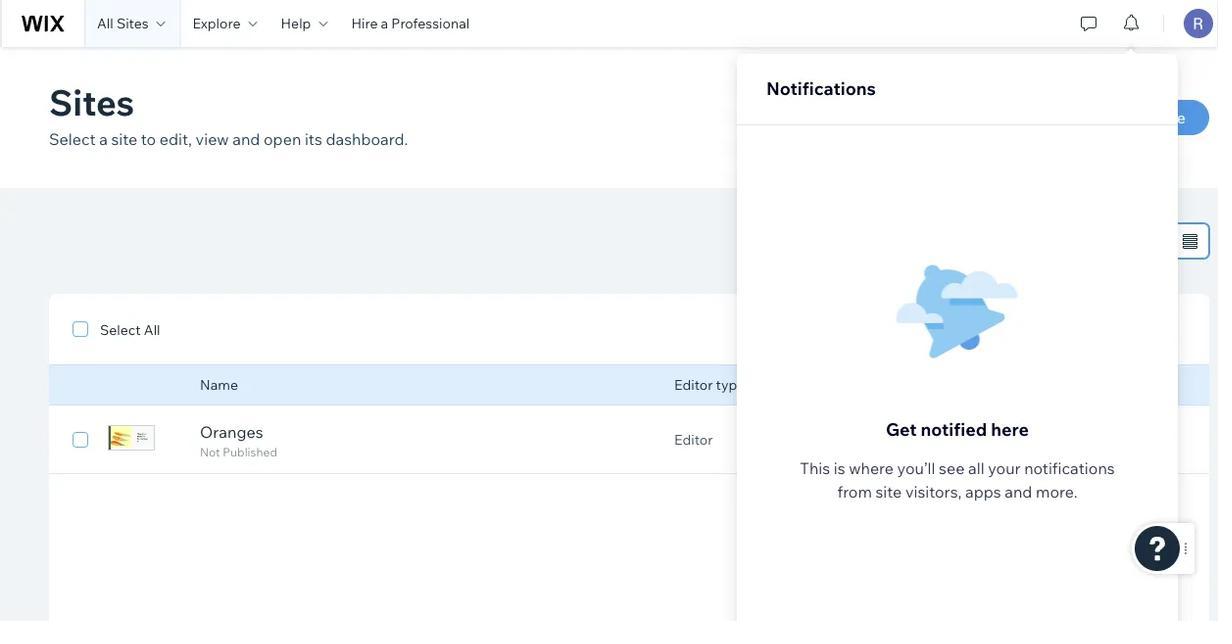 Task type: locate. For each thing, give the bounding box(es) containing it.
nov for nov 21, 2023
[[966, 431, 992, 448]]

and down your
[[1005, 482, 1032, 502]]

1 create from the left
[[847, 108, 897, 127]]

notified
[[921, 418, 987, 440]]

1 horizontal spatial new
[[1120, 108, 1153, 127]]

1 horizontal spatial nov
[[966, 431, 992, 448]]

new left folder
[[900, 108, 933, 127]]

1 editor from the top
[[674, 376, 713, 393]]

editor down editor type
[[674, 431, 713, 448]]

20,
[[843, 431, 863, 448]]

2023 right 20,
[[866, 431, 898, 448]]

nov left 21,
[[966, 431, 992, 448]]

this is where you'll see all your notifications from site visitors, apps and more.
[[800, 459, 1115, 502]]

all sites
[[97, 15, 149, 32]]

2023 right 21,
[[1016, 431, 1047, 448]]

all inside option
[[144, 321, 160, 339]]

and
[[233, 129, 260, 149], [1005, 482, 1032, 502]]

1 vertical spatial all
[[144, 321, 160, 339]]

0 horizontal spatial select
[[49, 129, 96, 149]]

select all
[[100, 321, 160, 339]]

hire a professional link
[[339, 0, 481, 47]]

0 vertical spatial a
[[381, 15, 388, 32]]

2023 for nov 21, 2023
[[1016, 431, 1047, 448]]

1 vertical spatial site
[[876, 482, 902, 502]]

1 vertical spatial sites
[[49, 79, 134, 124]]

create down notifications
[[847, 108, 897, 127]]

1 vertical spatial editor
[[674, 431, 713, 448]]

0 horizontal spatial site
[[111, 129, 137, 149]]

1 horizontal spatial a
[[381, 15, 388, 32]]

nov 21, 2023
[[966, 431, 1047, 448]]

1 nov from the left
[[814, 431, 840, 448]]

open
[[264, 129, 301, 149]]

1 horizontal spatial create
[[1067, 108, 1116, 127]]

site
[[111, 129, 137, 149], [876, 482, 902, 502]]

a left to
[[99, 129, 108, 149]]

from
[[837, 482, 872, 502]]

0 vertical spatial editor
[[674, 376, 713, 393]]

1 vertical spatial select
[[100, 321, 141, 339]]

get notified here
[[886, 418, 1029, 440]]

1 vertical spatial and
[[1005, 482, 1032, 502]]

1 horizontal spatial and
[[1005, 482, 1032, 502]]

create left site
[[1067, 108, 1116, 127]]

0 horizontal spatial a
[[99, 129, 108, 149]]

editor for editor type
[[674, 376, 713, 393]]

and right view
[[233, 129, 260, 149]]

Select All checkbox
[[73, 318, 160, 341]]

oranges image
[[108, 425, 155, 451]]

editor
[[674, 376, 713, 393], [674, 431, 713, 448]]

0 horizontal spatial new
[[900, 108, 933, 127]]

where
[[849, 459, 894, 478]]

site down 'where'
[[876, 482, 902, 502]]

apps
[[965, 482, 1001, 502]]

help button
[[269, 0, 339, 47]]

you'll
[[897, 459, 935, 478]]

to
[[141, 129, 156, 149]]

1 new from the left
[[900, 108, 933, 127]]

0 horizontal spatial nov
[[814, 431, 840, 448]]

a
[[381, 15, 388, 32], [99, 129, 108, 149]]

professional
[[391, 15, 470, 32]]

notifications
[[1024, 459, 1115, 478]]

create new site
[[1067, 108, 1186, 127]]

sites left explore
[[117, 15, 149, 32]]

1 2023 from the left
[[866, 431, 898, 448]]

site left to
[[111, 129, 137, 149]]

a inside sites select a site to edit, view and open its dashboard.
[[99, 129, 108, 149]]

published
[[223, 445, 277, 460]]

0 vertical spatial sites
[[117, 15, 149, 32]]

Search for a site... field
[[778, 224, 1068, 258]]

nov
[[814, 431, 840, 448], [966, 431, 992, 448]]

0 vertical spatial and
[[233, 129, 260, 149]]

new left site
[[1120, 108, 1153, 127]]

None checkbox
[[73, 428, 88, 452]]

here
[[991, 418, 1029, 440]]

create for create new site
[[1067, 108, 1116, 127]]

a right hire
[[381, 15, 388, 32]]

0 vertical spatial select
[[49, 129, 96, 149]]

sites select a site to edit, view and open its dashboard.
[[49, 79, 408, 149]]

0 horizontal spatial 2023
[[866, 431, 898, 448]]

0 horizontal spatial all
[[97, 15, 113, 32]]

editor left 'type'
[[674, 376, 713, 393]]

all
[[968, 459, 985, 478]]

editor type
[[674, 376, 745, 393]]

nov left 20,
[[814, 431, 840, 448]]

sites inside sites select a site to edit, view and open its dashboard.
[[49, 79, 134, 124]]

new
[[900, 108, 933, 127], [1120, 108, 1153, 127]]

0 horizontal spatial create
[[847, 108, 897, 127]]

2 2023 from the left
[[1016, 431, 1047, 448]]

2 nov from the left
[[966, 431, 992, 448]]

2 editor from the top
[[674, 431, 713, 448]]

all
[[97, 15, 113, 32], [144, 321, 160, 339]]

dashboard.
[[326, 129, 408, 149]]

1 horizontal spatial all
[[144, 321, 160, 339]]

select
[[49, 129, 96, 149], [100, 321, 141, 339]]

its
[[305, 129, 322, 149]]

1 horizontal spatial site
[[876, 482, 902, 502]]

1 horizontal spatial 2023
[[1016, 431, 1047, 448]]

0 horizontal spatial and
[[233, 129, 260, 149]]

2 new from the left
[[1120, 108, 1153, 127]]

1 vertical spatial a
[[99, 129, 108, 149]]

create
[[847, 108, 897, 127], [1067, 108, 1116, 127]]

2 create from the left
[[1067, 108, 1116, 127]]

0 vertical spatial site
[[111, 129, 137, 149]]

sites down all sites
[[49, 79, 134, 124]]

sites
[[117, 15, 149, 32], [49, 79, 134, 124]]

1 horizontal spatial select
[[100, 321, 141, 339]]

site inside this is where you'll see all your notifications from site visitors, apps and more.
[[876, 482, 902, 502]]

2023
[[866, 431, 898, 448], [1016, 431, 1047, 448]]

explore
[[193, 15, 241, 32]]

more.
[[1036, 482, 1078, 502]]



Task type: vqa. For each thing, say whether or not it's contained in the screenshot.
Hire
yes



Task type: describe. For each thing, give the bounding box(es) containing it.
nov 20, 2023
[[814, 431, 898, 448]]

site
[[1156, 108, 1186, 127]]

folder
[[937, 108, 984, 127]]

your
[[988, 459, 1021, 478]]

and inside this is where you'll see all your notifications from site visitors, apps and more.
[[1005, 482, 1032, 502]]

2023 for nov 20, 2023
[[866, 431, 898, 448]]

new for folder
[[900, 108, 933, 127]]

hire
[[351, 15, 378, 32]]

visitors,
[[905, 482, 962, 502]]

name
[[200, 376, 238, 393]]

hire a professional
[[351, 15, 470, 32]]

oranges
[[200, 422, 263, 442]]

select inside option
[[100, 321, 141, 339]]

edit,
[[160, 129, 192, 149]]

create for create new folder
[[847, 108, 897, 127]]

oranges not published
[[200, 422, 277, 460]]

see
[[939, 459, 965, 478]]

site inside sites select a site to edit, view and open its dashboard.
[[111, 129, 137, 149]]

create new site button
[[1025, 100, 1209, 135]]

new for site
[[1120, 108, 1153, 127]]

this
[[800, 459, 830, 478]]

editor for editor
[[674, 431, 713, 448]]

help
[[281, 15, 311, 32]]

nov for nov 20, 2023
[[814, 431, 840, 448]]

is
[[834, 459, 845, 478]]

view
[[196, 129, 229, 149]]

21,
[[995, 431, 1013, 448]]

not
[[200, 445, 220, 460]]

create new folder
[[847, 108, 984, 127]]

type
[[716, 376, 745, 393]]

notifications
[[766, 77, 876, 99]]

0 vertical spatial all
[[97, 15, 113, 32]]

create new folder button
[[806, 100, 1008, 135]]

get
[[886, 418, 917, 440]]

and inside sites select a site to edit, view and open its dashboard.
[[233, 129, 260, 149]]

select inside sites select a site to edit, view and open its dashboard.
[[49, 129, 96, 149]]



